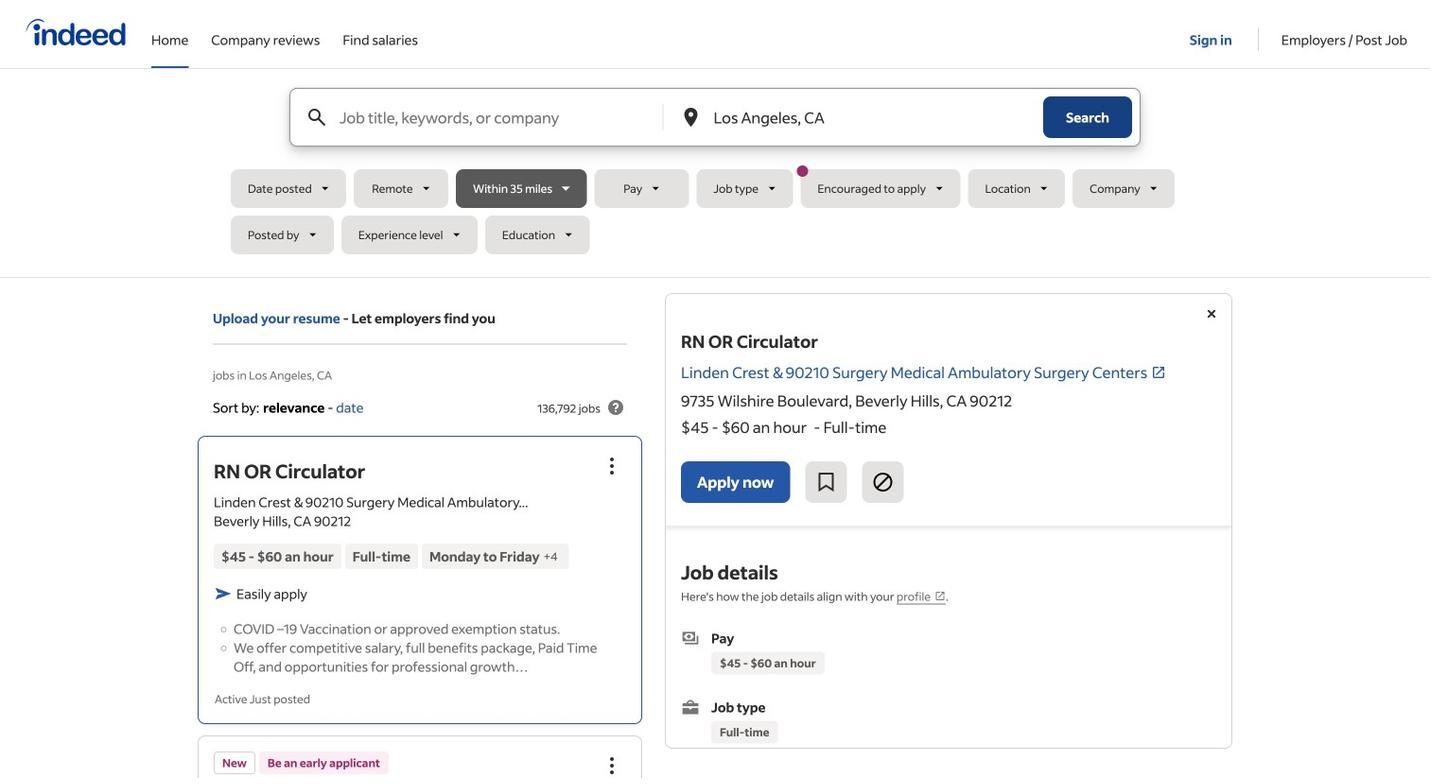Task type: vqa. For each thing, say whether or not it's contained in the screenshot.
3.8 Out Of 5 Stars 'image'
no



Task type: describe. For each thing, give the bounding box(es) containing it.
job preferences (opens in a new window) image
[[935, 591, 946, 602]]

job actions for rn or circulator is collapsed image
[[601, 455, 623, 478]]

not interested image
[[872, 471, 894, 494]]

search: Job title, keywords, or company text field
[[336, 89, 662, 146]]

help icon image
[[604, 396, 627, 419]]

job actions for arena project manager is collapsed image
[[601, 755, 623, 778]]



Task type: locate. For each thing, give the bounding box(es) containing it.
Edit location text field
[[710, 89, 1006, 146]]

close job details image
[[1200, 303, 1223, 325]]

save this job image
[[815, 471, 838, 494]]

linden crest & 90210 surgery medical ambulatory surgery centers (opens in a new tab) image
[[1152, 365, 1167, 380]]

None search field
[[231, 88, 1200, 262]]



